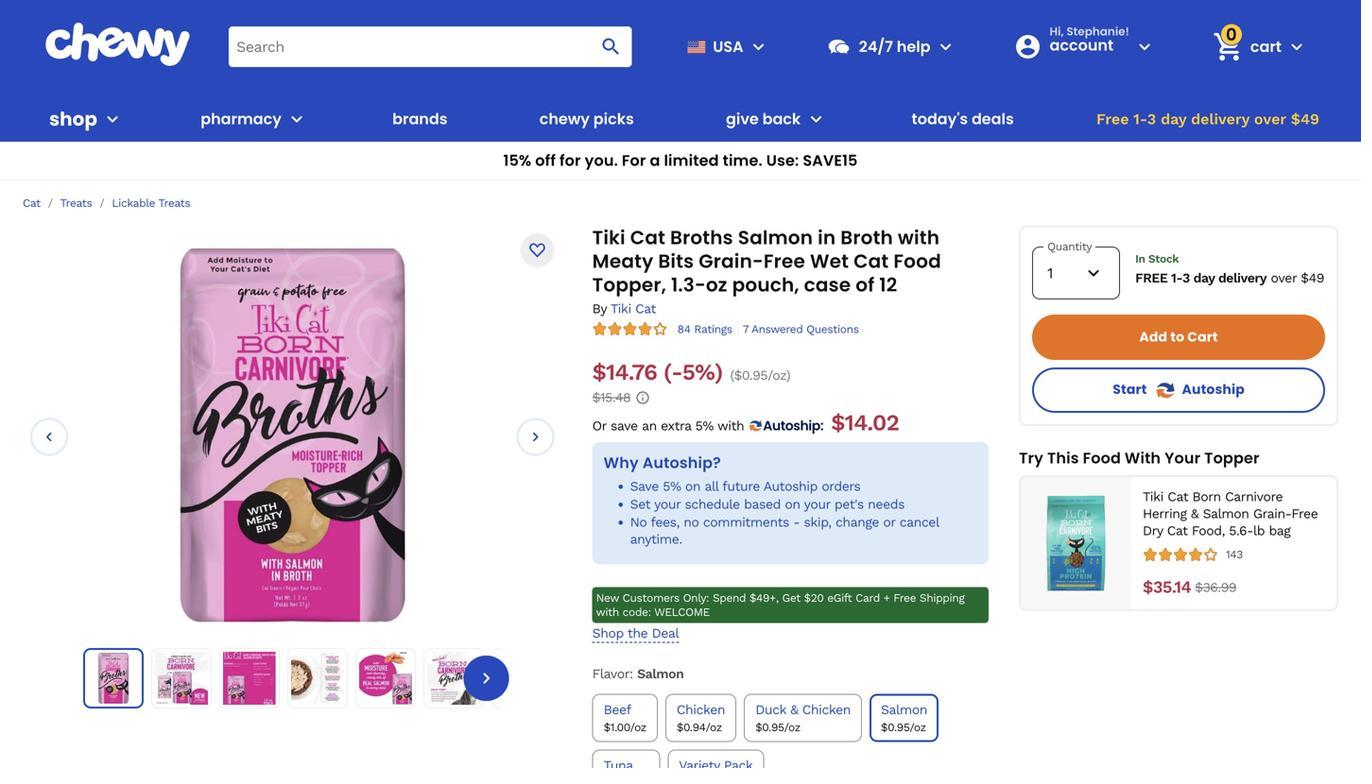 Task type: describe. For each thing, give the bounding box(es) containing it.
autoship for autoship :
[[763, 417, 821, 436]]

day inside in stock free 1-3 day delivery over $49
[[1194, 270, 1215, 286]]

menu image for 'usa' "popup button"
[[748, 35, 770, 58]]

hi,
[[1050, 24, 1064, 39]]

$49 inside in stock free 1-3 day delivery over $49
[[1302, 270, 1325, 286]]

bits
[[659, 248, 694, 275]]

$0.95
[[734, 368, 768, 384]]

cancel
[[900, 515, 939, 530]]

try
[[1020, 448, 1044, 469]]

0
[[1227, 22, 1238, 47]]

$0.95/oz inside salmon $0.95/oz
[[881, 722, 926, 735]]

the
[[628, 626, 648, 642]]

tiki cat broths salmon in broth with meaty bits grain-free wet cat food topper, 1.3-oz pouch, case of 12 slide 3 of 9 image
[[223, 653, 276, 705]]

over inside in stock free 1-3 day delivery over $49
[[1271, 270, 1297, 286]]

free 1-3 day delivery over $49
[[1097, 110, 1320, 128]]

cat left treats link
[[23, 197, 40, 210]]

(
[[731, 368, 734, 384]]

$20
[[804, 592, 824, 605]]

oz inside '$14.76 (-5%) ( $0.95 / oz )'
[[773, 368, 787, 384]]

cat link
[[23, 196, 40, 210]]

cart
[[1251, 36, 1282, 57]]

$14.76
[[593, 359, 657, 386]]

chewy home image
[[44, 23, 191, 66]]

wet
[[810, 248, 849, 275]]

3 inside button
[[1148, 110, 1157, 128]]

salmon $0.95/oz
[[881, 703, 928, 735]]

tiki cat broths salmon in broth with meaty bits grain-free wet cat food topper, 1.3-oz pouch, case of 12 slide 7 of 9 image
[[496, 653, 549, 705]]

food,
[[1192, 524, 1226, 539]]

this
[[1048, 448, 1080, 469]]

change
[[836, 515, 880, 530]]

free
[[1136, 270, 1168, 286]]

$35.14
[[1143, 578, 1192, 598]]

all
[[705, 479, 719, 494]]

no
[[630, 515, 647, 530]]

free inside free 1-3 day delivery over $49 button
[[1097, 110, 1130, 128]]

or
[[884, 515, 896, 530]]

pet's
[[835, 497, 864, 512]]

$14.76 (-5%) ( $0.95 / oz )
[[593, 359, 791, 386]]

over inside button
[[1255, 110, 1287, 128]]

lickable treats
[[112, 197, 190, 210]]

pharmacy link
[[193, 96, 282, 142]]

$36.99
[[1196, 580, 1237, 596]]

autoship :
[[763, 417, 824, 436]]

an
[[642, 419, 657, 434]]

: for autoship
[[821, 417, 824, 436]]

(-
[[664, 359, 683, 386]]

card
[[856, 592, 880, 605]]

tiki cat born carnivore herring & salmon grain-free dry cat food, 5.6-lb bag
[[1143, 489, 1319, 539]]

why
[[604, 453, 639, 474]]

oz inside 'tiki cat broths salmon in broth with meaty bits grain-free wet cat food topper, 1.3-oz pouch, case of 12'
[[706, 272, 728, 298]]

off
[[536, 150, 556, 171]]

flavor : salmon
[[593, 667, 684, 682]]

-
[[794, 515, 800, 530]]

deal
[[652, 626, 679, 642]]

shop the deal button
[[593, 625, 679, 643]]

tiki cat broths salmon in broth with meaty bits grain-free wet cat food topper, 1.3-oz pouch, case of 12 slide 5 of 9 image
[[359, 653, 412, 705]]

set
[[630, 497, 651, 512]]

tiki cat broths salmon in broth with meaty bits grain-free wet cat food topper, 1.3-oz pouch, case of 12 slide 6 of 9 image
[[427, 653, 480, 705]]

cart
[[1188, 328, 1219, 347]]

picks
[[594, 108, 634, 130]]

1- inside button
[[1134, 110, 1148, 128]]

cat up topper,
[[631, 225, 666, 251]]

5%)
[[683, 359, 723, 386]]

spend
[[713, 592, 746, 605]]

autoship?
[[643, 453, 721, 474]]

tiki cat link
[[611, 301, 656, 317]]

give
[[726, 108, 759, 130]]

tiki cat broths salmon in broth with meaty bits grain-free wet cat food topper, 1.3-oz pouch, case of 12 slide 4 of 9 image
[[291, 653, 344, 705]]

$14.02 text field
[[832, 410, 899, 437]]

stephanie!
[[1067, 24, 1130, 39]]

new
[[596, 592, 619, 605]]

flavor
[[593, 667, 630, 682]]

back
[[763, 108, 801, 130]]

food inside 'tiki cat broths salmon in broth with meaty bits grain-free wet cat food topper, 1.3-oz pouch, case of 12'
[[894, 248, 942, 275]]

143
[[1227, 549, 1244, 562]]

$14.02
[[832, 410, 899, 437]]

questions
[[807, 323, 859, 336]]

5.6-
[[1230, 524, 1254, 539]]

site banner
[[0, 0, 1362, 181]]

customers
[[623, 592, 680, 605]]

code:
[[623, 606, 651, 619]]

cat down herring
[[1168, 524, 1188, 539]]

by tiki cat
[[593, 301, 656, 317]]

15% off for you. for a limited time. use: save15​ button
[[0, 142, 1362, 181]]

hi, stephanie! account
[[1050, 24, 1130, 56]]

shop
[[593, 626, 624, 642]]

free inside tiki cat born carnivore herring & salmon grain-free dry cat food, 5.6-lb bag
[[1292, 507, 1319, 522]]

tiki for tiki cat broths salmon in broth with meaty bits grain-free wet cat food topper, 1.3-oz pouch, case of 12
[[593, 225, 626, 251]]

herring
[[1143, 507, 1187, 522]]

give back menu image
[[805, 108, 828, 131]]

bag
[[1270, 524, 1291, 539]]

salmon inside tiki cat born carnivore herring & salmon grain-free dry cat food, 5.6-lb bag
[[1203, 507, 1250, 522]]

$35.14 text field
[[1143, 578, 1192, 599]]

7 answered questions button
[[737, 322, 859, 337]]

carnivore
[[1226, 489, 1283, 505]]

cat down topper,
[[636, 301, 656, 317]]

Search text field
[[229, 26, 632, 67]]

your
[[1165, 448, 1201, 469]]

add
[[1140, 328, 1168, 347]]

chicken inside duck & chicken $0.95/oz
[[803, 703, 851, 718]]

with inside 'tiki cat broths salmon in broth with meaty bits grain-free wet cat food topper, 1.3-oz pouch, case of 12'
[[898, 225, 940, 251]]

$36.99 text field
[[1196, 578, 1237, 599]]

welcome
[[655, 606, 710, 619]]

$35.14 $36.99
[[1143, 578, 1237, 598]]

only:
[[683, 592, 710, 605]]



Task type: locate. For each thing, give the bounding box(es) containing it.
$0.94/oz
[[677, 722, 722, 735]]

delivery down items image
[[1192, 110, 1250, 128]]

2 vertical spatial autoship
[[764, 479, 818, 494]]

1 vertical spatial 3
[[1183, 270, 1190, 286]]

1 vertical spatial over
[[1271, 270, 1297, 286]]

1 vertical spatial oz
[[773, 368, 787, 384]]

menu image right usa
[[748, 35, 770, 58]]

1 vertical spatial &
[[791, 703, 799, 718]]

1- inside in stock free 1-3 day delivery over $49
[[1172, 270, 1183, 286]]

duck
[[756, 703, 787, 718]]

extra
[[661, 419, 692, 434]]

broths
[[670, 225, 734, 251]]

5% inside why autoship? save 5% on all future autoship orders set your schedule based on your pet's needs no fees, no commitments - skip, change or cancel anytime.
[[663, 479, 681, 494]]

menu image right shop
[[101, 108, 124, 131]]

$14.76 (-5%) text field
[[593, 359, 723, 386]]

1 horizontal spatial food
[[1083, 448, 1122, 469]]

account
[[1050, 35, 1114, 56]]

in
[[1136, 252, 1146, 266]]

today's
[[912, 108, 969, 130]]

0 horizontal spatial day
[[1161, 110, 1187, 128]]

84 ratings button
[[678, 322, 733, 337]]

cat right the wet
[[854, 248, 889, 275]]

food right broth
[[894, 248, 942, 275]]

1 vertical spatial 1-
[[1172, 270, 1183, 286]]

1- down the account menu icon
[[1134, 110, 1148, 128]]

1 horizontal spatial on
[[785, 497, 801, 512]]

with right broth
[[898, 225, 940, 251]]

tiki cat broths salmon in broth with meaty bits grain-free wet cat food topper, 1.3-oz pouch, case of 12 slide 1 of 9 image
[[180, 246, 405, 624], [88, 653, 139, 705]]

on left all
[[685, 479, 701, 494]]

salmon
[[738, 225, 813, 251], [1203, 507, 1250, 522], [638, 667, 684, 682], [881, 703, 928, 718]]

shop
[[49, 106, 97, 132]]

1 horizontal spatial $0.95/oz
[[881, 722, 926, 735]]

2 $0.95/oz from the left
[[881, 722, 926, 735]]

0 horizontal spatial food
[[894, 248, 942, 275]]

items image
[[1212, 30, 1245, 63]]

you.
[[585, 150, 618, 171]]

anytime.
[[630, 532, 682, 547]]

0 vertical spatial 3
[[1148, 110, 1157, 128]]

)
[[787, 368, 791, 384]]

autoship up based
[[764, 479, 818, 494]]

2 treats from the left
[[158, 197, 190, 210]]

treats link
[[60, 196, 92, 210]]

commitments
[[703, 515, 790, 530]]

1 horizontal spatial your
[[804, 497, 831, 512]]

2 vertical spatial tiki
[[1143, 489, 1164, 505]]

0 horizontal spatial 3
[[1148, 110, 1157, 128]]

chewy picks link
[[532, 96, 642, 142]]

dry
[[1143, 524, 1164, 539]]

delivery inside button
[[1192, 110, 1250, 128]]

0 vertical spatial tiki cat broths salmon in broth with meaty bits grain-free wet cat food topper, 1.3-oz pouch, case of 12 slide 1 of 9 image
[[180, 246, 405, 624]]

autoship down )
[[763, 417, 821, 436]]

group containing beef
[[589, 691, 993, 769]]

1 horizontal spatial 3
[[1183, 270, 1190, 286]]

autoship inside why autoship? save 5% on all future autoship orders set your schedule based on your pet's needs no fees, no commitments - skip, change or cancel anytime.
[[764, 479, 818, 494]]

0 vertical spatial :
[[821, 417, 824, 436]]

0 vertical spatial $49
[[1292, 110, 1320, 128]]

lickable treats link
[[112, 196, 190, 210]]

chicken right duck on the bottom right
[[803, 703, 851, 718]]

0 horizontal spatial :
[[630, 667, 633, 682]]

0 horizontal spatial treats
[[60, 197, 92, 210]]

case
[[804, 272, 851, 298]]

pharmacy menu image
[[285, 108, 308, 131]]

1 horizontal spatial treats
[[158, 197, 190, 210]]

0 horizontal spatial $0.95/oz
[[756, 722, 801, 735]]

schedule
[[685, 497, 740, 512]]

2 your from the left
[[804, 497, 831, 512]]

list
[[83, 649, 552, 709]]

with down "new"
[[596, 606, 619, 619]]

& inside duck & chicken $0.95/oz
[[791, 703, 799, 718]]

shipping
[[920, 592, 965, 605]]

usa
[[713, 36, 744, 57]]

1 vertical spatial tiki cat broths salmon in broth with meaty bits grain-free wet cat food topper, 1.3-oz pouch, case of 12 slide 1 of 9 image
[[88, 653, 139, 705]]

cat
[[23, 197, 40, 210], [631, 225, 666, 251], [854, 248, 889, 275], [636, 301, 656, 317], [1168, 489, 1189, 505], [1168, 524, 1188, 539]]

1 vertical spatial grain-
[[1254, 507, 1292, 522]]

0 horizontal spatial 1-
[[1134, 110, 1148, 128]]

: for flavor
[[630, 667, 633, 682]]

5% down 'autoship?'
[[663, 479, 681, 494]]

start
[[1113, 381, 1150, 399]]

0 vertical spatial day
[[1161, 110, 1187, 128]]

5% right extra
[[696, 419, 714, 434]]

3 inside in stock free 1-3 day delivery over $49
[[1183, 270, 1190, 286]]

tiki up herring
[[1143, 489, 1164, 505]]

tiki inside 'tiki cat broths salmon in broth with meaty bits grain-free wet cat food topper, 1.3-oz pouch, case of 12'
[[593, 225, 626, 251]]

1.3-
[[671, 272, 706, 298]]

free inside new customers only: spend $49+, get $20 egift card + free shipping with code: welcome shop the deal
[[894, 592, 917, 605]]

1 horizontal spatial :
[[821, 417, 824, 436]]

treats right lickable
[[158, 197, 190, 210]]

1 horizontal spatial day
[[1194, 270, 1215, 286]]

deals
[[972, 108, 1014, 130]]

grain-
[[699, 248, 764, 275], [1254, 507, 1292, 522]]

day inside free 1-3 day delivery over $49 button
[[1161, 110, 1187, 128]]

help menu image
[[935, 35, 958, 58]]

on up -
[[785, 497, 801, 512]]

add to cart
[[1140, 328, 1219, 347]]

lickable
[[112, 197, 155, 210]]

tiki cat born carnivore herring & salmon grain-free dry cat food, 5.6-lb bag image
[[1029, 496, 1124, 592]]

grain- right bits
[[699, 248, 764, 275]]

salmon inside 'tiki cat broths salmon in broth with meaty bits grain-free wet cat food topper, 1.3-oz pouch, case of 12'
[[738, 225, 813, 251]]

cart menu image
[[1286, 35, 1309, 58]]

oz
[[706, 272, 728, 298], [773, 368, 787, 384]]

your up skip,
[[804, 497, 831, 512]]

by
[[593, 301, 607, 317]]

add to cart button
[[1033, 315, 1326, 360]]

1 vertical spatial food
[[1083, 448, 1122, 469]]

1 vertical spatial menu image
[[101, 108, 124, 131]]

3
[[1148, 110, 1157, 128], [1183, 270, 1190, 286]]

3 right free
[[1183, 270, 1190, 286]]

1 vertical spatial on
[[785, 497, 801, 512]]

1 $0.95/oz from the left
[[756, 722, 801, 735]]

menu image for shop dropdown button
[[101, 108, 124, 131]]

& down born
[[1191, 507, 1199, 522]]

tiki cat born carnivore herring & salmon grain-free dry cat food, 5.6-lb bag link
[[1143, 489, 1326, 540]]

delivery inside in stock free 1-3 day delivery over $49
[[1219, 270, 1267, 286]]

24/7 help link
[[820, 24, 931, 69]]

chicken
[[677, 703, 726, 718], [803, 703, 851, 718]]

menu image
[[748, 35, 770, 58], [101, 108, 124, 131]]

: left $14.02 text box on the right
[[821, 417, 824, 436]]

84
[[678, 323, 691, 336]]

0 vertical spatial &
[[1191, 507, 1199, 522]]

1 horizontal spatial grain-
[[1254, 507, 1292, 522]]

today's deals
[[912, 108, 1014, 130]]

oz up ratings
[[706, 272, 728, 298]]

0 vertical spatial grain-
[[699, 248, 764, 275]]

fees,
[[651, 515, 680, 530]]

cat up herring
[[1168, 489, 1189, 505]]

tiki cat broths salmon in broth with meaty bits grain-free wet cat food topper, 1.3-oz pouch, case of 12 slide 2 of 9 image
[[155, 653, 208, 705]]

1 horizontal spatial menu image
[[748, 35, 770, 58]]

0 horizontal spatial menu image
[[101, 108, 124, 131]]

orders
[[822, 479, 861, 494]]

chicken up $0.94/oz
[[677, 703, 726, 718]]

submit search image
[[600, 35, 623, 58]]

autoship
[[1183, 381, 1245, 399], [763, 417, 821, 436], [764, 479, 818, 494]]

0 horizontal spatial with
[[596, 606, 619, 619]]

2 vertical spatial with
[[596, 606, 619, 619]]

$15.48 text field
[[593, 390, 631, 406]]

/
[[768, 368, 773, 384]]

1 vertical spatial :
[[630, 667, 633, 682]]

based
[[744, 497, 781, 512]]

2 chicken from the left
[[803, 703, 851, 718]]

with down (
[[718, 419, 745, 434]]

0 horizontal spatial chicken
[[677, 703, 726, 718]]

autoship down cart
[[1183, 381, 1245, 399]]

with inside new customers only: spend $49+, get $20 egift card + free shipping with code: welcome shop the deal
[[596, 606, 619, 619]]

or
[[593, 419, 607, 434]]

1 horizontal spatial with
[[718, 419, 745, 434]]

of
[[856, 272, 875, 298]]

chewy
[[540, 108, 590, 130]]

food right the this
[[1083, 448, 1122, 469]]

0 vertical spatial 5%
[[696, 419, 714, 434]]

0 vertical spatial delivery
[[1192, 110, 1250, 128]]

chewy support image
[[827, 34, 852, 59]]

why autoship? save 5% on all future autoship orders set your schedule based on your pet's needs no fees, no commitments - skip, change or cancel anytime.
[[604, 453, 939, 547]]

brands
[[393, 108, 448, 130]]

& right duck on the bottom right
[[791, 703, 799, 718]]

meaty
[[593, 248, 654, 275]]

menu image inside shop dropdown button
[[101, 108, 124, 131]]

0 vertical spatial 1-
[[1134, 110, 1148, 128]]

carousel-slider region
[[30, 246, 555, 629]]

topper,
[[593, 272, 667, 298]]

1 horizontal spatial 1-
[[1172, 270, 1183, 286]]

help
[[897, 36, 931, 57]]

group
[[589, 691, 993, 769]]

over
[[1255, 110, 1287, 128], [1271, 270, 1297, 286]]

1 vertical spatial with
[[718, 419, 745, 434]]

1 vertical spatial day
[[1194, 270, 1215, 286]]

1 horizontal spatial oz
[[773, 368, 787, 384]]

1 horizontal spatial &
[[1191, 507, 1199, 522]]

treats inside the lickable treats link
[[158, 197, 190, 210]]

save15​
[[803, 150, 858, 171]]

1 your from the left
[[655, 497, 681, 512]]

tiki right by
[[611, 301, 632, 317]]

0 vertical spatial menu image
[[748, 35, 770, 58]]

2 horizontal spatial with
[[898, 225, 940, 251]]

1 horizontal spatial chicken
[[803, 703, 851, 718]]

0 horizontal spatial oz
[[706, 272, 728, 298]]

oz right $0.95
[[773, 368, 787, 384]]

grain- inside 'tiki cat broths salmon in broth with meaty bits grain-free wet cat food topper, 1.3-oz pouch, case of 12'
[[699, 248, 764, 275]]

$0.95/oz inside duck & chicken $0.95/oz
[[756, 722, 801, 735]]

no
[[684, 515, 699, 530]]

0 horizontal spatial grain-
[[699, 248, 764, 275]]

0 vertical spatial over
[[1255, 110, 1287, 128]]

1 treats from the left
[[60, 197, 92, 210]]

0 horizontal spatial your
[[655, 497, 681, 512]]

free inside 'tiki cat broths salmon in broth with meaty bits grain-free wet cat food topper, 1.3-oz pouch, case of 12'
[[764, 248, 806, 275]]

answered
[[752, 323, 803, 336]]

grain- inside tiki cat born carnivore herring & salmon grain-free dry cat food, 5.6-lb bag
[[1254, 507, 1292, 522]]

0 vertical spatial on
[[685, 479, 701, 494]]

1- down stock
[[1172, 270, 1183, 286]]

0 vertical spatial with
[[898, 225, 940, 251]]

delivery up add to cart button
[[1219, 270, 1267, 286]]

& inside tiki cat born carnivore herring & salmon grain-free dry cat food, 5.6-lb bag
[[1191, 507, 1199, 522]]

topper
[[1205, 448, 1260, 469]]

0 vertical spatial food
[[894, 248, 942, 275]]

account menu image
[[1134, 35, 1156, 58]]

stock
[[1149, 252, 1179, 266]]

skip,
[[804, 515, 832, 530]]

a
[[650, 150, 661, 171]]

1 horizontal spatial 5%
[[696, 419, 714, 434]]

0 vertical spatial tiki
[[593, 225, 626, 251]]

0 horizontal spatial 5%
[[663, 479, 681, 494]]

tiki up topper,
[[593, 225, 626, 251]]

Product search field
[[229, 26, 632, 67]]

&
[[1191, 507, 1199, 522], [791, 703, 799, 718]]

tiki cat broths salmon in broth with meaty bits grain-free wet cat food topper, 1.3-oz pouch, case of 12
[[593, 225, 942, 298]]

24/7
[[859, 36, 894, 57]]

3 down the account menu icon
[[1148, 110, 1157, 128]]

ratings
[[695, 323, 733, 336]]

1 vertical spatial autoship
[[763, 417, 821, 436]]

menu image inside 'usa' "popup button"
[[748, 35, 770, 58]]

your up fees,
[[655, 497, 681, 512]]

autoship for autoship
[[1183, 381, 1245, 399]]

1 vertical spatial tiki
[[611, 301, 632, 317]]

0 vertical spatial oz
[[706, 272, 728, 298]]

0 horizontal spatial &
[[791, 703, 799, 718]]

in stock free 1-3 day delivery over $49
[[1136, 252, 1325, 286]]

: up beef
[[630, 667, 633, 682]]

1 horizontal spatial tiki cat broths salmon in broth with meaty bits grain-free wet cat food topper, 1.3-oz pouch, case of 12 slide 1 of 9 image
[[180, 246, 405, 624]]

grain- up bag on the bottom right of page
[[1254, 507, 1292, 522]]

for
[[560, 150, 581, 171]]

1 vertical spatial delivery
[[1219, 270, 1267, 286]]

1 vertical spatial 5%
[[663, 479, 681, 494]]

shop button
[[49, 96, 124, 142]]

try this food with your topper
[[1020, 448, 1260, 469]]

usa button
[[680, 24, 770, 69]]

84 ratings
[[678, 323, 733, 336]]

tiki cat broths salmon in broth with meaty bits grain-free wet cat food topper, 1.3-oz pouch, case of 12 slide 1 of 9 image inside the carousel-slider region
[[180, 246, 405, 624]]

0 vertical spatial autoship
[[1183, 381, 1245, 399]]

treats right cat link
[[60, 197, 92, 210]]

$49 inside button
[[1292, 110, 1320, 128]]

give back link
[[719, 96, 801, 142]]

$15.48
[[593, 390, 631, 406]]

give back
[[726, 108, 801, 130]]

$0.95/oz
[[756, 722, 801, 735], [881, 722, 926, 735]]

duck & chicken $0.95/oz
[[756, 703, 851, 735]]

0 horizontal spatial on
[[685, 479, 701, 494]]

treats
[[60, 197, 92, 210], [158, 197, 190, 210]]

1 chicken from the left
[[677, 703, 726, 718]]

1 vertical spatial $49
[[1302, 270, 1325, 286]]

tiki inside tiki cat born carnivore herring & salmon grain-free dry cat food, 5.6-lb bag
[[1143, 489, 1164, 505]]

0 horizontal spatial tiki cat broths salmon in broth with meaty bits grain-free wet cat food topper, 1.3-oz pouch, case of 12 slide 1 of 9 image
[[88, 653, 139, 705]]

$1.00/oz
[[604, 722, 647, 735]]

tiki for tiki cat born carnivore herring & salmon grain-free dry cat food, 5.6-lb bag
[[1143, 489, 1164, 505]]



Task type: vqa. For each thing, say whether or not it's contained in the screenshot.
the Dog
no



